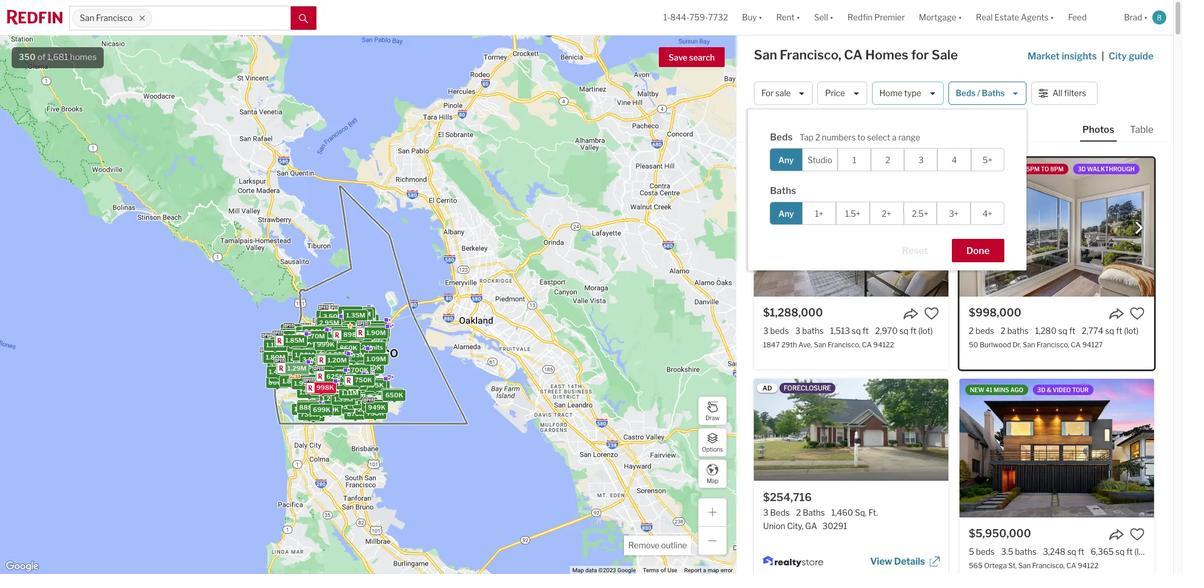 Task type: locate. For each thing, give the bounding box(es) containing it.
0 horizontal spatial 3.20m
[[303, 368, 324, 376]]

1.93m
[[322, 323, 341, 331]]

1 horizontal spatial 2.10m
[[309, 339, 328, 347]]

draw
[[706, 414, 720, 421]]

beds for $998,000
[[976, 326, 995, 336]]

4 checkbox
[[938, 148, 971, 171]]

29th
[[782, 341, 797, 349]]

user photo image
[[1153, 10, 1167, 24]]

0 horizontal spatial favorite button checkbox
[[924, 306, 940, 321]]

beds up burlwood
[[976, 326, 995, 336]]

1 vertical spatial 550k
[[346, 385, 364, 393]]

699k
[[384, 390, 402, 398], [313, 406, 331, 414]]

7732
[[708, 12, 728, 22]]

3 down range
[[919, 155, 924, 165]]

1.53m down 2.55m on the left bottom of page
[[267, 339, 286, 347]]

1 horizontal spatial 3d
[[1038, 386, 1046, 393]]

baths right /
[[982, 88, 1005, 98]]

sell ▾
[[814, 12, 834, 22]]

feed
[[1069, 12, 1087, 22]]

walkthrough for 2pm
[[891, 166, 939, 173]]

for sale
[[762, 88, 791, 98]]

open
[[788, 166, 805, 173], [994, 166, 1010, 173]]

2 option group from the top
[[770, 202, 1005, 225]]

of for terms
[[661, 567, 666, 574]]

989k
[[332, 378, 350, 386]]

41
[[986, 386, 993, 393]]

1 horizontal spatial 3d walkthrough
[[1078, 166, 1135, 173]]

849k down 2.39m
[[362, 338, 380, 347]]

beds for $5,950,000
[[976, 547, 995, 557]]

mortgage ▾ button
[[919, 0, 962, 35]]

3d for $1,288,000
[[882, 166, 890, 173]]

1.58m down 670k
[[331, 340, 351, 348]]

beds inside dialog
[[770, 132, 793, 143]]

ft for 2,970 sq ft (lot)
[[911, 326, 917, 336]]

6 ▾ from the left
[[1144, 12, 1148, 22]]

(lot) down favorite button checkbox
[[1135, 547, 1149, 557]]

2.80m
[[320, 354, 340, 362], [362, 355, 382, 364], [332, 377, 352, 385]]

898k
[[344, 330, 361, 339], [359, 366, 377, 374]]

2.80m down 2.74m on the left bottom of page
[[332, 377, 352, 385]]

to for 8pm
[[1041, 166, 1050, 173]]

0 horizontal spatial a
[[703, 567, 707, 574]]

1.25m down "989k"
[[321, 388, 340, 396]]

map left data at the bottom
[[573, 567, 584, 574]]

3,248
[[1043, 547, 1066, 557]]

1.25m down 600k
[[324, 348, 343, 357]]

1 redfin from the left
[[765, 166, 787, 173]]

favorite button image
[[1130, 306, 1145, 321]]

4
[[952, 155, 957, 165], [329, 351, 333, 359]]

1 favorite button checkbox from the left
[[924, 306, 940, 321]]

beds up 565
[[976, 547, 995, 557]]

favorite button checkbox up 2,774 sq ft (lot)
[[1130, 306, 1145, 321]]

1 horizontal spatial map
[[707, 477, 719, 484]]

2 horizontal spatial 3d
[[1078, 166, 1086, 173]]

2 vertical spatial 749k
[[336, 354, 353, 362]]

francisco, for $1,288,000
[[828, 341, 861, 349]]

1 horizontal spatial 4
[[952, 155, 957, 165]]

walkthrough down range
[[891, 166, 939, 173]]

485k
[[323, 371, 341, 379]]

market insights link
[[1028, 38, 1097, 64]]

▾ right 'brad'
[[1144, 12, 1148, 22]]

0 vertical spatial 749k
[[360, 329, 377, 337]]

1.58m
[[331, 340, 351, 348], [337, 354, 356, 362]]

favorite button image for $1,288,000
[[924, 306, 940, 321]]

4 ▾ from the left
[[959, 12, 962, 22]]

1 vertical spatial 1.25m
[[324, 348, 343, 357]]

map
[[707, 477, 719, 484], [573, 567, 584, 574]]

ft left 2,774
[[1070, 326, 1076, 336]]

879k down '848k'
[[347, 409, 364, 418]]

ft right 2,774
[[1117, 326, 1123, 336]]

1.10m up 595k
[[334, 391, 352, 399]]

1,681
[[47, 52, 68, 62]]

1 walkthrough from the left
[[891, 166, 939, 173]]

94122 for $5,950,000
[[1078, 561, 1099, 570]]

2 walkthrough from the left
[[1088, 166, 1135, 173]]

redfin open thu, 5pm to 8pm
[[970, 166, 1064, 173]]

1 checkbox
[[838, 148, 872, 171]]

san left francisco
[[80, 13, 94, 23]]

▾ right agents
[[1051, 12, 1055, 22]]

4.30m
[[330, 350, 350, 359], [326, 360, 347, 369]]

2 redfin from the left
[[970, 166, 992, 173]]

3 inside option
[[919, 155, 924, 165]]

94122 down 2,970
[[874, 341, 894, 349]]

2 favorite button checkbox from the left
[[1130, 306, 1145, 321]]

$998,000
[[969, 307, 1022, 319]]

0 horizontal spatial to
[[845, 166, 853, 173]]

sq for 3,248
[[1068, 547, 1077, 557]]

1.00m down 828k
[[327, 399, 346, 407]]

0 vertical spatial map
[[707, 477, 719, 484]]

1 ▾ from the left
[[759, 12, 763, 22]]

any up redfin open today, 12pm to 2pm
[[779, 155, 794, 165]]

1 open from the left
[[788, 166, 805, 173]]

baths up ave,
[[803, 326, 824, 336]]

645k
[[328, 324, 346, 332]]

739k
[[301, 410, 318, 418]]

any for 1+
[[779, 208, 794, 218]]

4 for 4 units
[[329, 351, 333, 359]]

2.74m
[[332, 368, 352, 376]]

5 ▾ from the left
[[1051, 12, 1055, 22]]

1 vertical spatial of
[[661, 567, 666, 574]]

0 horizontal spatial favorite button image
[[924, 306, 940, 321]]

ca for $998,000
[[1071, 341, 1081, 349]]

baths up 565 ortega st, san francisco, ca 94122
[[1015, 547, 1037, 557]]

0 horizontal spatial baths
[[770, 185, 796, 196]]

1.80m
[[334, 339, 353, 347], [295, 351, 314, 359], [266, 353, 285, 361], [367, 354, 387, 362], [335, 370, 355, 378]]

3.83m
[[340, 374, 361, 382]]

beds up 1847
[[770, 326, 789, 336]]

0 horizontal spatial 1.99m
[[294, 379, 314, 387]]

homes
[[70, 52, 97, 62]]

redfin for redfin open thu, 5pm to 8pm
[[970, 166, 992, 173]]

san right "st,"
[[1019, 561, 1031, 570]]

0 horizontal spatial 4
[[329, 351, 333, 359]]

1.78m
[[293, 338, 312, 346]]

(lot) right 2,970
[[919, 326, 933, 336]]

1 horizontal spatial 3
[[796, 326, 801, 336]]

1.50m
[[346, 313, 365, 321], [297, 376, 316, 384], [339, 377, 358, 385], [364, 401, 384, 409], [294, 405, 314, 413]]

map down options at the bottom right of the page
[[707, 477, 719, 484]]

550k down 1.47m
[[338, 316, 356, 324]]

sq right 2,774
[[1106, 326, 1115, 336]]

▾ right rent
[[797, 12, 800, 22]]

1 vertical spatial 1.53m
[[286, 357, 305, 365]]

0 vertical spatial option group
[[770, 148, 1005, 171]]

1 vertical spatial 699k
[[313, 406, 331, 414]]

francisco, down 1,513
[[828, 341, 861, 349]]

0 vertical spatial beds
[[956, 88, 976, 98]]

0 horizontal spatial 1.68m
[[269, 376, 288, 384]]

0 horizontal spatial beds
[[770, 132, 793, 143]]

1 vertical spatial any
[[779, 208, 794, 218]]

photos
[[1083, 124, 1115, 135]]

ca for $1,288,000
[[862, 341, 872, 349]]

1 vertical spatial 799k
[[311, 406, 328, 414]]

1.95m
[[337, 320, 357, 329], [351, 328, 370, 336], [331, 358, 350, 366]]

1.20m
[[322, 329, 341, 337], [351, 332, 370, 340], [338, 334, 357, 342], [363, 338, 382, 346], [301, 340, 320, 348], [283, 355, 303, 363], [328, 356, 347, 364], [332, 392, 352, 400], [322, 394, 341, 403], [309, 402, 328, 411]]

beds for $1,288,000
[[770, 326, 789, 336]]

1 vertical spatial a
[[703, 567, 707, 574]]

▾ for brad ▾
[[1144, 12, 1148, 22]]

sell
[[814, 12, 828, 22]]

879k
[[333, 342, 350, 350], [347, 409, 364, 418]]

2 ▾ from the left
[[797, 12, 800, 22]]

▾ right sell
[[830, 12, 834, 22]]

san up for
[[754, 47, 777, 62]]

3.20m down 625k
[[328, 384, 348, 392]]

francisco, for $998,000
[[1037, 341, 1070, 349]]

numbers
[[822, 132, 856, 142]]

2 to from the left
[[1041, 166, 1050, 173]]

0 vertical spatial 849k
[[343, 317, 360, 325]]

0 horizontal spatial 799k
[[311, 406, 328, 414]]

2 beds
[[969, 326, 995, 336]]

4 inside 'option'
[[952, 155, 957, 165]]

0 horizontal spatial 699k
[[313, 406, 331, 414]]

0 vertical spatial 94122
[[874, 341, 894, 349]]

units
[[350, 322, 366, 331], [371, 328, 387, 337], [371, 332, 387, 340], [368, 337, 384, 345], [367, 344, 383, 352], [335, 351, 351, 359], [338, 365, 354, 373]]

of for 350
[[37, 52, 46, 62]]

to right 5pm
[[1041, 166, 1050, 173]]

589k
[[346, 329, 363, 338]]

sq right 2,970
[[900, 326, 909, 336]]

sale
[[776, 88, 791, 98]]

redfin for redfin open today, 12pm to 2pm
[[765, 166, 787, 173]]

redfin left the today, at the right top of page
[[765, 166, 787, 173]]

1.60m
[[329, 350, 348, 358], [315, 352, 334, 360], [330, 372, 349, 381], [311, 375, 331, 383], [313, 385, 333, 393]]

1.19m
[[358, 384, 376, 392]]

0 vertical spatial 1.39m
[[366, 340, 385, 348]]

0 horizontal spatial 3d
[[882, 166, 890, 173]]

1 horizontal spatial walkthrough
[[1088, 166, 1135, 173]]

redfin down 5+
[[970, 166, 992, 173]]

▾ right buy
[[759, 12, 763, 22]]

3.20m down the 1.43m
[[303, 368, 324, 376]]

0 vertical spatial 5
[[344, 322, 348, 331]]

(lot)
[[919, 326, 933, 336], [1125, 326, 1139, 336], [1135, 547, 1149, 557]]

Any checkbox
[[770, 148, 803, 171]]

©2023
[[599, 567, 616, 574]]

1+ radio
[[803, 202, 836, 225]]

1 vertical spatial 2.95m
[[342, 376, 362, 384]]

2.80m up 1.38m
[[320, 354, 340, 362]]

beds for beds
[[770, 132, 793, 143]]

beds up any checkbox
[[770, 132, 793, 143]]

0 horizontal spatial 2.10m
[[283, 332, 302, 340]]

2 checkbox
[[872, 148, 905, 171]]

4 down 600k
[[329, 351, 333, 359]]

1 vertical spatial 3.20m
[[328, 384, 348, 392]]

francisco, down 1,280 sq ft at the right bottom
[[1037, 341, 1070, 349]]

ca left 94127
[[1071, 341, 1081, 349]]

1 vertical spatial 2.30m
[[306, 353, 326, 361]]

sq right 1,513
[[852, 326, 861, 336]]

real estate agents ▾ button
[[969, 0, 1062, 35]]

a left the map
[[703, 567, 707, 574]]

None search field
[[152, 6, 291, 30]]

1 horizontal spatial 849k
[[362, 338, 380, 347]]

0 horizontal spatial 675k
[[339, 325, 356, 333]]

3
[[919, 155, 924, 165], [764, 326, 769, 336], [796, 326, 801, 336]]

baths up dr, in the right bottom of the page
[[1008, 326, 1029, 336]]

1 horizontal spatial 5
[[344, 322, 348, 331]]

type
[[905, 88, 922, 98]]

0 horizontal spatial 2.95m
[[319, 319, 339, 327]]

to left the '2pm'
[[845, 166, 853, 173]]

3.80m
[[306, 369, 327, 377]]

$1,288,000
[[764, 307, 823, 319]]

1 horizontal spatial of
[[661, 567, 666, 574]]

san for $5,950,000
[[1019, 561, 1031, 570]]

849k down 1.47m
[[343, 317, 360, 325]]

1 vertical spatial 849k
[[362, 338, 380, 347]]

Studio checkbox
[[802, 148, 838, 171]]

1 3d walkthrough from the left
[[882, 166, 939, 173]]

(lot) for $1,288,000
[[919, 326, 933, 336]]

▾ right mortgage
[[959, 12, 962, 22]]

0 vertical spatial 1.05m
[[332, 314, 351, 322]]

94122 for $1,288,000
[[874, 341, 894, 349]]

675k
[[360, 325, 377, 333], [339, 325, 356, 333]]

submit search image
[[299, 14, 308, 23]]

▾ for mortgage ▾
[[959, 12, 962, 22]]

1 horizontal spatial beds
[[956, 88, 976, 98]]

1 vertical spatial 1
[[348, 326, 351, 335]]

699k right 635k
[[384, 390, 402, 398]]

0 vertical spatial baths
[[982, 88, 1005, 98]]

baths for $998,000
[[1008, 326, 1029, 336]]

open left thu,
[[994, 166, 1010, 173]]

1.39m down 438k
[[366, 340, 385, 348]]

3 ▾ from the left
[[830, 12, 834, 22]]

ft left 6,365 on the bottom right of page
[[1079, 547, 1085, 557]]

baths inside button
[[982, 88, 1005, 98]]

699k down 828k
[[313, 406, 331, 414]]

option group
[[770, 148, 1005, 171], [770, 202, 1005, 225]]

0 vertical spatial favorite button image
[[924, 306, 940, 321]]

2,970
[[876, 326, 898, 336]]

995k
[[344, 321, 361, 329], [314, 343, 332, 351], [323, 390, 341, 398], [332, 400, 350, 408]]

1 horizontal spatial 3.20m
[[328, 384, 348, 392]]

dialog
[[748, 110, 1027, 270]]

map button
[[698, 459, 727, 488]]

1 to from the left
[[845, 166, 853, 173]]

open left the today, at the right top of page
[[788, 166, 805, 173]]

545k
[[341, 327, 359, 335]]

favorite button image
[[924, 306, 940, 321], [1130, 527, 1145, 542]]

0 vertical spatial of
[[37, 52, 46, 62]]

ad region
[[754, 379, 949, 574]]

baths for $1,288,000
[[803, 326, 824, 336]]

3.10m
[[335, 359, 355, 367]]

ft right 2,970
[[911, 326, 917, 336]]

0 horizontal spatial 1
[[348, 326, 351, 335]]

a left range
[[892, 132, 897, 142]]

sq for 2,970
[[900, 326, 909, 336]]

0 vertical spatial 699k
[[384, 390, 402, 398]]

any left 1+ radio
[[779, 208, 794, 218]]

0 vertical spatial 1
[[853, 155, 857, 165]]

12pm
[[828, 166, 844, 173]]

2.00m
[[340, 314, 361, 322], [320, 327, 341, 335], [305, 327, 325, 336], [292, 333, 312, 341], [291, 336, 312, 345], [286, 337, 306, 345], [287, 340, 308, 348], [290, 342, 310, 350], [305, 353, 326, 361], [265, 353, 285, 361], [330, 354, 351, 362], [294, 360, 315, 368], [337, 361, 357, 369], [312, 372, 332, 380]]

san right dr, in the right bottom of the page
[[1023, 341, 1036, 349]]

5+
[[983, 155, 993, 165]]

favorite button image up 6,365 sq ft (lot)
[[1130, 527, 1145, 542]]

favorite button checkbox for $998,000
[[1130, 306, 1145, 321]]

ft for 3,248 sq ft
[[1079, 547, 1085, 557]]

sq for 2,774
[[1106, 326, 1115, 336]]

to for 2pm
[[845, 166, 853, 173]]

any inside checkbox
[[779, 155, 794, 165]]

5pm
[[1027, 166, 1040, 173]]

1 vertical spatial 5
[[333, 365, 337, 373]]

0 vertical spatial 3.20m
[[303, 368, 324, 376]]

2 open from the left
[[994, 166, 1010, 173]]

2 vertical spatial 5
[[969, 547, 975, 557]]

ft left 2,970
[[863, 326, 869, 336]]

1 horizontal spatial a
[[892, 132, 897, 142]]

4 right the 3 option
[[952, 155, 957, 165]]

sq for 6,365
[[1116, 547, 1125, 557]]

1 vertical spatial beds
[[770, 132, 793, 143]]

2.30m
[[348, 320, 369, 329], [306, 353, 326, 361], [348, 370, 368, 378]]

2,774
[[1082, 326, 1104, 336]]

sq right the 1,280
[[1059, 326, 1068, 336]]

1.10m
[[288, 329, 307, 337], [324, 337, 342, 345], [272, 353, 291, 361], [349, 358, 368, 366], [334, 391, 352, 399]]

of left use
[[661, 567, 666, 574]]

0 horizontal spatial of
[[37, 52, 46, 62]]

5
[[344, 322, 348, 331], [333, 365, 337, 373], [969, 547, 975, 557]]

550k down 828k
[[311, 402, 329, 410]]

favorite button checkbox up the 2,970 sq ft (lot)
[[924, 306, 940, 321]]

0 horizontal spatial 94122
[[874, 341, 894, 349]]

open for today,
[[788, 166, 805, 173]]

998k
[[323, 314, 340, 322], [367, 334, 384, 342], [310, 351, 328, 359], [322, 354, 340, 362], [364, 357, 382, 365], [295, 361, 312, 369], [351, 375, 369, 383], [316, 384, 334, 392], [336, 396, 354, 405]]

0 vertical spatial 2.30m
[[348, 320, 369, 329]]

0 vertical spatial 4
[[952, 155, 957, 165]]

favorite button image for $5,950,000
[[1130, 527, 1145, 542]]

beds left /
[[956, 88, 976, 98]]

4.30m down 3.75m
[[330, 350, 350, 359]]

50
[[969, 341, 979, 349]]

4 inside map region
[[329, 351, 333, 359]]

0 vertical spatial a
[[892, 132, 897, 142]]

0 vertical spatial 789k
[[340, 334, 358, 342]]

550k down 3.83m
[[346, 385, 364, 393]]

1 horizontal spatial 1.05m
[[364, 326, 383, 334]]

4.30m down the 2.98m
[[326, 360, 347, 369]]

848k
[[349, 399, 367, 408]]

1 vertical spatial 5 units
[[333, 365, 354, 373]]

999k
[[350, 318, 367, 326], [342, 323, 360, 331], [317, 340, 335, 348], [343, 373, 361, 381], [344, 380, 362, 388], [362, 383, 379, 391], [336, 390, 354, 398], [300, 405, 318, 414], [322, 406, 339, 414]]

19.8m
[[283, 325, 303, 334]]

san right ave,
[[814, 341, 827, 349]]

any inside option
[[779, 208, 794, 218]]

3.30m
[[299, 328, 319, 336]]

648k
[[359, 331, 377, 339]]

879k up 4 units
[[333, 342, 350, 350]]

sq right 6,365 on the bottom right of page
[[1116, 547, 1125, 557]]

baths up any option
[[770, 185, 796, 196]]

3 up 1847
[[764, 326, 769, 336]]

1 vertical spatial 1.58m
[[337, 354, 356, 362]]

table button
[[1128, 124, 1156, 140]]

750k
[[355, 376, 372, 384]]

(lot) down favorite button icon
[[1125, 326, 1139, 336]]

ft down favorite button checkbox
[[1127, 547, 1133, 557]]

▾ for buy ▾
[[759, 12, 763, 22]]

1 vertical spatial baths
[[770, 185, 796, 196]]

0 horizontal spatial 1.00m
[[327, 399, 346, 407]]

google image
[[3, 559, 41, 574]]

0 horizontal spatial redfin
[[765, 166, 787, 173]]

3 up ave,
[[796, 326, 801, 336]]

1.39m down the 1.59m
[[334, 395, 353, 403]]

3d for $5,950,000
[[1038, 386, 1046, 393]]

francisco, down 3,248
[[1033, 561, 1065, 570]]

ca down 3,248 sq ft
[[1067, 561, 1077, 570]]

94122 down 6,365 on the bottom right of page
[[1078, 561, 1099, 570]]

save search button
[[659, 47, 725, 67]]

4+ radio
[[971, 202, 1005, 225]]

next button image
[[1134, 222, 1145, 234]]

2 3d walkthrough from the left
[[1078, 166, 1135, 173]]

beds inside button
[[956, 88, 976, 98]]

favorite button checkbox
[[924, 306, 940, 321], [1130, 306, 1145, 321]]

565 ortega st, san francisco, ca 94122
[[969, 561, 1099, 570]]

ca down '1,513 sq ft'
[[862, 341, 872, 349]]

san for $1,288,000
[[814, 341, 827, 349]]

1,513
[[830, 326, 850, 336]]

1 horizontal spatial to
[[1041, 166, 1050, 173]]

favorite button image up the 2,970 sq ft (lot)
[[924, 306, 940, 321]]

3d right 8pm at the top right of the page
[[1078, 166, 1086, 173]]

1.10m up 840k
[[349, 358, 368, 366]]

(lot) for $998,000
[[1125, 326, 1139, 336]]

3d walkthrough for redfin open today, 12pm to 2pm
[[882, 166, 939, 173]]

625k
[[327, 372, 344, 380]]

1 vertical spatial 629k
[[323, 372, 341, 380]]

2 vertical spatial 550k
[[311, 402, 329, 410]]

1 horizontal spatial 1
[[853, 155, 857, 165]]

1.58m down 860k
[[337, 354, 356, 362]]

978k
[[370, 327, 388, 336]]

0 horizontal spatial 3
[[764, 326, 769, 336]]

ft for 1,513 sq ft
[[863, 326, 869, 336]]

map inside button
[[707, 477, 719, 484]]

2+ radio
[[870, 202, 904, 225]]

1.53m
[[267, 339, 286, 347], [286, 357, 305, 365]]

0 vertical spatial 799k
[[340, 347, 357, 355]]

1.00m up the 738k
[[356, 399, 375, 407]]

st,
[[1009, 561, 1017, 570]]



Task type: vqa. For each thing, say whether or not it's contained in the screenshot.
350 OF 1,681 HOMES
yes



Task type: describe. For each thing, give the bounding box(es) containing it.
2.08m
[[286, 331, 306, 340]]

1.28m
[[338, 351, 357, 359]]

ft for 6,365 sq ft (lot)
[[1127, 547, 1133, 557]]

francisco, down sell
[[780, 47, 842, 62]]

1 vertical spatial 1.99m
[[294, 379, 314, 387]]

home
[[880, 88, 903, 98]]

search
[[689, 52, 715, 62]]

3 for 3 beds
[[764, 326, 769, 336]]

a inside dialog
[[892, 132, 897, 142]]

1.10m up the 1.78m at left
[[288, 329, 307, 337]]

0 vertical spatial 629k
[[354, 310, 372, 318]]

785k
[[351, 321, 368, 329]]

3.60m
[[328, 309, 349, 317]]

map for map
[[707, 477, 719, 484]]

san francisco, ca homes for sale
[[754, 47, 958, 62]]

0 vertical spatial 1.53m
[[267, 339, 286, 347]]

map data ©2023 google
[[573, 567, 636, 574]]

0 vertical spatial 1.45m
[[340, 319, 359, 327]]

photos button
[[1081, 124, 1128, 142]]

reset button
[[888, 239, 943, 262]]

any for studio
[[779, 155, 794, 165]]

buy ▾
[[742, 12, 763, 22]]

done
[[967, 245, 990, 256]]

san francisco
[[80, 13, 133, 23]]

/
[[978, 88, 981, 98]]

ago
[[1011, 386, 1024, 393]]

1 horizontal spatial 1.68m
[[318, 371, 338, 379]]

walkthrough for 8pm
[[1088, 166, 1135, 173]]

8pm
[[1051, 166, 1064, 173]]

2.55m
[[282, 330, 303, 338]]

agents
[[1021, 12, 1049, 22]]

brad ▾
[[1125, 12, 1148, 22]]

redfin
[[848, 12, 873, 22]]

beds for beds / baths
[[956, 88, 976, 98]]

favorite button checkbox for $1,288,000
[[924, 306, 940, 321]]

350 of 1,681 homes
[[19, 52, 97, 62]]

0 vertical spatial 878k
[[367, 327, 384, 335]]

0 vertical spatial 879k
[[333, 342, 350, 350]]

report a map error
[[685, 567, 733, 574]]

redfin premier button
[[841, 0, 912, 35]]

1 horizontal spatial 675k
[[360, 325, 377, 333]]

remove outline
[[629, 540, 687, 550]]

baths inside dialog
[[770, 185, 796, 196]]

2.48m
[[321, 324, 341, 333]]

price button
[[818, 82, 868, 105]]

3d walkthrough for redfin open thu, 5pm to 8pm
[[1078, 166, 1135, 173]]

▾ for sell ▾
[[830, 12, 834, 22]]

table
[[1130, 124, 1154, 135]]

738k
[[367, 409, 384, 418]]

1 horizontal spatial 1.00m
[[356, 399, 375, 407]]

0 horizontal spatial 1.39m
[[334, 395, 353, 403]]

photo of 565 ortega st, san francisco, ca 94122 image
[[960, 379, 1155, 518]]

rent ▾ button
[[770, 0, 807, 35]]

314k
[[341, 341, 358, 350]]

1 inside map region
[[348, 326, 351, 335]]

2 vertical spatial 1.25m
[[321, 388, 340, 396]]

1847
[[764, 341, 780, 349]]

ft for 1,280 sq ft
[[1070, 326, 1076, 336]]

map for map data ©2023 google
[[573, 567, 584, 574]]

0 vertical spatial 550k
[[338, 316, 356, 324]]

1.11m
[[342, 389, 359, 397]]

report
[[685, 567, 702, 574]]

2pm
[[854, 166, 868, 173]]

$5,950,000
[[969, 527, 1032, 540]]

report a map error link
[[685, 567, 733, 574]]

3+
[[949, 208, 959, 218]]

photo of 1847 29th ave, san francisco, ca 94122 image
[[754, 158, 949, 297]]

ca left homes
[[844, 47, 863, 62]]

790k
[[342, 334, 359, 342]]

595k
[[335, 403, 352, 411]]

2.80m down 428k
[[362, 355, 382, 364]]

draw button
[[698, 396, 727, 425]]

map region
[[0, 0, 863, 574]]

baths for $5,950,000
[[1015, 547, 1037, 557]]

2 horizontal spatial 5
[[969, 547, 975, 557]]

2.70m
[[322, 315, 342, 323]]

565
[[969, 561, 983, 570]]

2 vertical spatial 599k
[[305, 411, 322, 420]]

0 vertical spatial 4.30m
[[330, 350, 350, 359]]

favorite button checkbox
[[1130, 527, 1145, 542]]

9.50m
[[356, 355, 376, 363]]

0 vertical spatial 1.99m
[[344, 318, 363, 326]]

1 vertical spatial 879k
[[347, 409, 364, 418]]

map
[[708, 567, 719, 574]]

mortgage
[[919, 12, 957, 22]]

buy ▾ button
[[735, 0, 770, 35]]

remove san francisco image
[[138, 15, 145, 22]]

1 vertical spatial 898k
[[359, 366, 377, 374]]

505k
[[348, 341, 365, 349]]

dialog containing beds
[[748, 110, 1027, 270]]

2 vertical spatial 2.30m
[[348, 370, 368, 378]]

outline
[[661, 540, 687, 550]]

3 for 3 baths
[[796, 326, 801, 336]]

929k
[[366, 380, 383, 388]]

968k
[[344, 316, 361, 324]]

(lot) for $5,950,000
[[1135, 547, 1149, 557]]

4 for 4
[[952, 155, 957, 165]]

ca for $5,950,000
[[1067, 561, 1077, 570]]

today,
[[806, 166, 827, 173]]

0 vertical spatial 1.49m
[[345, 315, 364, 323]]

0 horizontal spatial 629k
[[323, 372, 341, 380]]

city guide link
[[1109, 50, 1156, 64]]

all
[[1053, 88, 1063, 98]]

1.38m
[[323, 368, 343, 376]]

2.5+ radio
[[904, 202, 937, 225]]

1 option group from the top
[[770, 148, 1005, 171]]

sq for 1,280
[[1059, 326, 1068, 336]]

open for thu,
[[994, 166, 1010, 173]]

4.50m
[[319, 312, 340, 320]]

use
[[668, 567, 678, 574]]

0 vertical spatial 5 units
[[344, 322, 366, 331]]

1 vertical spatial 749k
[[319, 344, 336, 352]]

950k up 595k
[[335, 393, 353, 401]]

insights
[[1062, 51, 1097, 62]]

1 vertical spatial 789k
[[333, 346, 351, 354]]

previous button image
[[969, 222, 981, 234]]

san for $998,000
[[1023, 341, 1036, 349]]

sq for 1,513
[[852, 326, 861, 336]]

google
[[618, 567, 636, 574]]

0 vertical spatial 1.58m
[[331, 340, 351, 348]]

price
[[826, 88, 845, 98]]

remove
[[629, 540, 660, 550]]

4+
[[983, 208, 993, 218]]

950k down 750k
[[355, 385, 373, 393]]

photo of 50 burlwood dr, san francisco, ca 94127 image
[[960, 158, 1155, 297]]

done button
[[952, 239, 1005, 262]]

0 vertical spatial 599k
[[305, 329, 323, 337]]

0 vertical spatial 2.95m
[[319, 319, 339, 327]]

3+ radio
[[937, 202, 971, 225]]

tour
[[1073, 386, 1089, 393]]

1,513 sq ft
[[830, 326, 869, 336]]

1 vertical spatial 4.30m
[[326, 360, 347, 369]]

filters
[[1065, 88, 1087, 98]]

Any radio
[[770, 202, 803, 225]]

premier
[[875, 12, 905, 22]]

3 for 3
[[919, 155, 924, 165]]

beds / baths button
[[949, 82, 1027, 105]]

988k
[[271, 342, 288, 350]]

1.5+ radio
[[836, 202, 870, 225]]

2 vertical spatial 1.45m
[[354, 363, 374, 371]]

1 horizontal spatial 799k
[[340, 347, 357, 355]]

1 vertical spatial 1.45m
[[337, 346, 356, 354]]

1 horizontal spatial 1.39m
[[366, 340, 385, 348]]

2.90m
[[331, 320, 351, 328]]

5+ checkbox
[[971, 148, 1005, 171]]

725k
[[341, 332, 358, 340]]

2 inside "option"
[[886, 155, 891, 165]]

1,280
[[1036, 326, 1057, 336]]

1 vertical spatial 599k
[[344, 376, 362, 384]]

1 inside 1 checkbox
[[853, 155, 857, 165]]

new 41 mins ago
[[970, 386, 1024, 393]]

francisco, for $5,950,000
[[1033, 561, 1065, 570]]

3 checkbox
[[905, 148, 938, 171]]

0 vertical spatial 1.25m
[[273, 339, 292, 347]]

1.5+
[[846, 208, 861, 218]]

new
[[970, 386, 985, 393]]

options
[[702, 446, 723, 453]]

real estate agents ▾ link
[[976, 0, 1055, 35]]

1 vertical spatial 1.49m
[[345, 380, 365, 388]]

1.09m
[[367, 355, 386, 363]]

▾ for rent ▾
[[797, 12, 800, 22]]

350
[[19, 52, 36, 62]]

1.10m down 988k
[[272, 353, 291, 361]]

|
[[1102, 51, 1104, 62]]

1 vertical spatial 878k
[[300, 402, 317, 410]]

sell ▾ button
[[807, 0, 841, 35]]

tap 2 numbers to select a range
[[800, 132, 921, 142]]

save
[[669, 52, 688, 62]]

759-
[[690, 12, 708, 22]]

950k down the 1.09m
[[364, 364, 382, 372]]

1.10m down 2.48m on the left
[[324, 337, 342, 345]]

0 horizontal spatial 5
[[333, 365, 337, 373]]

860k
[[340, 344, 358, 352]]

4 units
[[329, 351, 351, 359]]

for
[[912, 47, 929, 62]]

0 vertical spatial 898k
[[344, 330, 361, 339]]

dr,
[[1013, 341, 1022, 349]]

ft for 2,774 sq ft (lot)
[[1117, 326, 1123, 336]]

1.59m
[[344, 382, 363, 391]]



